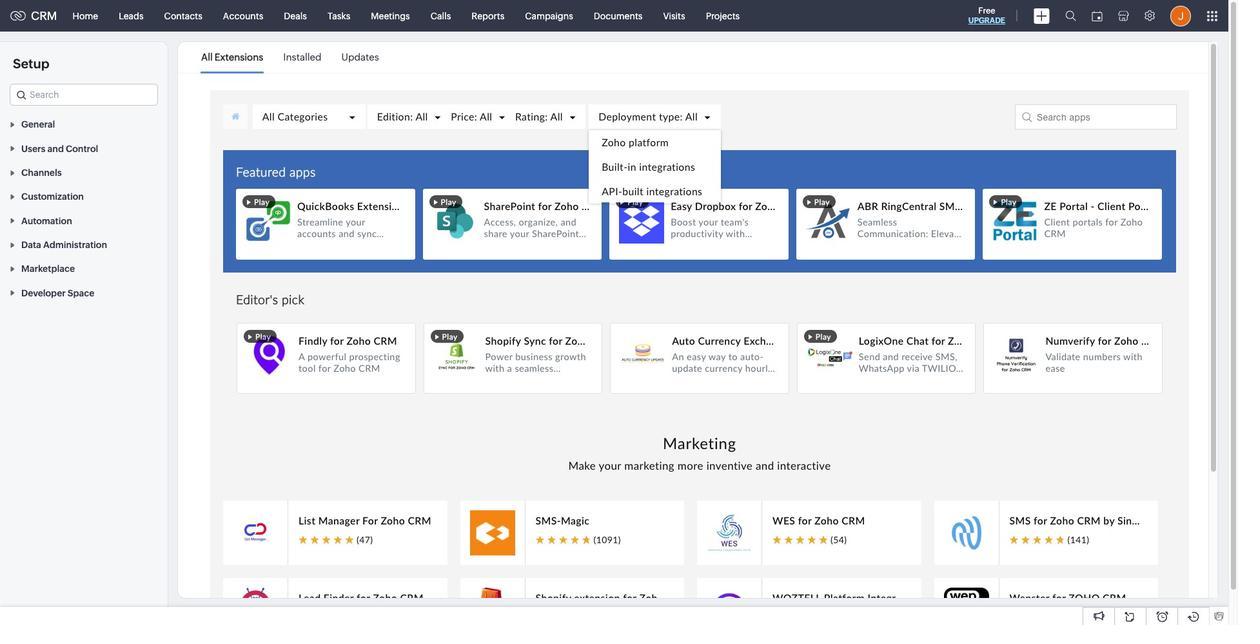 Task type: vqa. For each thing, say whether or not it's contained in the screenshot.
Users and Control dropdown button
yes



Task type: describe. For each thing, give the bounding box(es) containing it.
customization button
[[0, 184, 168, 209]]

all extensions link
[[201, 43, 263, 72]]

home
[[73, 11, 98, 21]]

tasks
[[328, 11, 350, 21]]

search image
[[1065, 10, 1076, 21]]

search element
[[1058, 0, 1084, 32]]

accounts
[[223, 11, 263, 21]]

updates
[[341, 52, 379, 63]]

leads link
[[108, 0, 154, 31]]

leads
[[119, 11, 144, 21]]

calls
[[431, 11, 451, 21]]

data
[[21, 240, 41, 250]]

documents
[[594, 11, 643, 21]]

developer space
[[21, 288, 94, 298]]

calls link
[[420, 0, 461, 31]]

space
[[68, 288, 94, 298]]

channels button
[[0, 160, 168, 184]]

data administration
[[21, 240, 107, 250]]

crm link
[[10, 9, 57, 23]]

meetings
[[371, 11, 410, 21]]

visits
[[663, 11, 685, 21]]

calendar image
[[1092, 11, 1103, 21]]

installed
[[283, 52, 321, 63]]

free
[[978, 6, 995, 15]]

reports
[[472, 11, 504, 21]]

updates link
[[341, 43, 379, 72]]

crm
[[31, 9, 57, 23]]

marketplace button
[[0, 257, 168, 281]]

developer space button
[[0, 281, 168, 305]]



Task type: locate. For each thing, give the bounding box(es) containing it.
create menu image
[[1034, 8, 1050, 24]]

users and control button
[[0, 136, 168, 160]]

administration
[[43, 240, 107, 250]]

campaigns link
[[515, 0, 583, 31]]

marketplace
[[21, 264, 75, 274]]

projects
[[706, 11, 740, 21]]

and
[[47, 144, 64, 154]]

free upgrade
[[968, 6, 1005, 25]]

upgrade
[[968, 16, 1005, 25]]

contacts link
[[154, 0, 213, 31]]

users
[[21, 144, 45, 154]]

setup
[[13, 56, 49, 71]]

accounts link
[[213, 0, 274, 31]]

channels
[[21, 168, 62, 178]]

all extensions
[[201, 52, 263, 63]]

extensions
[[215, 52, 263, 63]]

automation button
[[0, 209, 168, 233]]

automation
[[21, 216, 72, 226]]

projects link
[[696, 0, 750, 31]]

reports link
[[461, 0, 515, 31]]

documents link
[[583, 0, 653, 31]]

contacts
[[164, 11, 202, 21]]

tasks link
[[317, 0, 361, 31]]

deals
[[284, 11, 307, 21]]

developer
[[21, 288, 66, 298]]

create menu element
[[1026, 0, 1058, 31]]

installed link
[[283, 43, 321, 72]]

all
[[201, 52, 213, 63]]

general
[[21, 120, 55, 130]]

meetings link
[[361, 0, 420, 31]]

customization
[[21, 192, 84, 202]]

control
[[66, 144, 98, 154]]

deals link
[[274, 0, 317, 31]]

None field
[[10, 84, 158, 106]]

visits link
[[653, 0, 696, 31]]

home link
[[62, 0, 108, 31]]

data administration button
[[0, 233, 168, 257]]

profile element
[[1163, 0, 1199, 31]]

campaigns
[[525, 11, 573, 21]]

users and control
[[21, 144, 98, 154]]

profile image
[[1170, 5, 1191, 26]]

Search text field
[[10, 84, 157, 105]]

general button
[[0, 112, 168, 136]]



